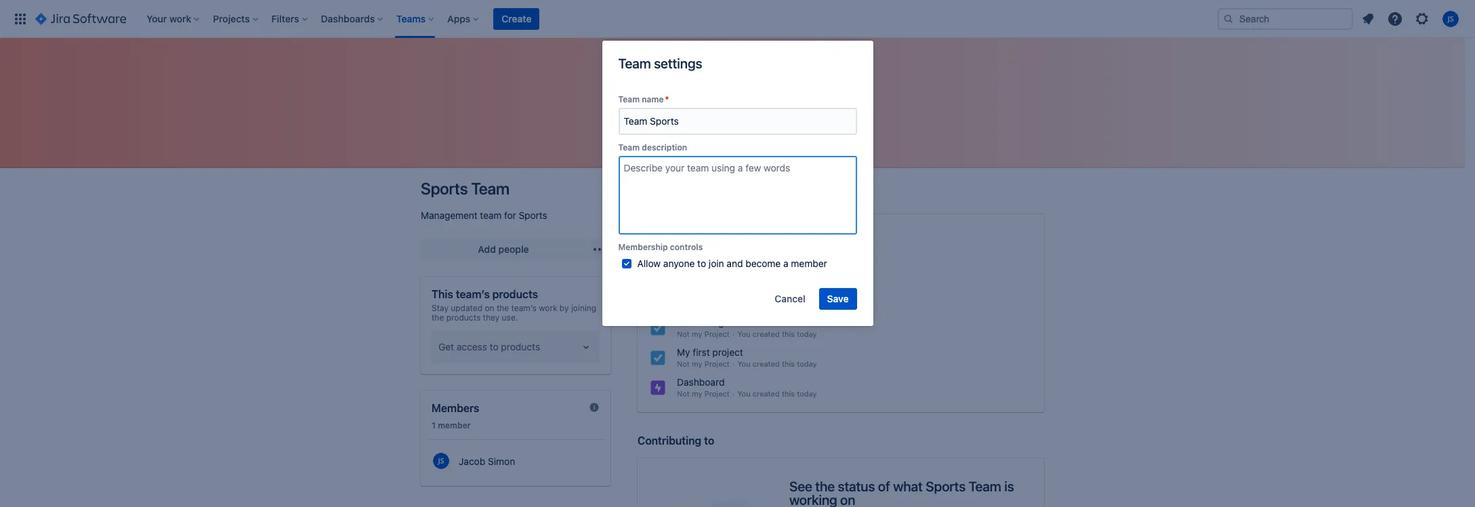 Task type: vqa. For each thing, say whether or not it's contained in the screenshot.
stay
yes



Task type: describe. For each thing, give the bounding box(es) containing it.
not for my first project
[[677, 359, 690, 368]]

people
[[499, 243, 529, 255]]

today for something
[[797, 330, 817, 338]]

members
[[432, 402, 480, 414]]

not for something
[[677, 330, 690, 338]]

contributing to
[[638, 435, 715, 447]]

you for script
[[738, 270, 751, 279]]

this for dashboard
[[782, 389, 795, 398]]

not inside writing not my project
[[677, 240, 690, 249]]

today for script
[[797, 270, 817, 279]]

working
[[790, 492, 838, 507]]

my for dashboard
[[692, 389, 703, 398]]

project for my first project
[[705, 359, 730, 368]]

my inside writing not my project
[[692, 240, 703, 249]]

my for script
[[692, 270, 703, 279]]

1 vertical spatial to
[[704, 435, 715, 447]]

1 horizontal spatial the
[[497, 303, 509, 313]]

team for team name *
[[619, 94, 640, 104]]

on inside this team's products stay updated on the team's work by joining the products they use.
[[485, 303, 495, 313]]

you created this today link
[[643, 285, 1039, 312]]

use.
[[502, 313, 518, 323]]

sports inside see the status of what sports team is working on
[[926, 479, 966, 494]]

see the status of what sports team is working on
[[790, 479, 1015, 507]]

is
[[1005, 479, 1015, 494]]

writing
[[677, 227, 709, 239]]

team settings
[[619, 56, 703, 71]]

team name *
[[619, 94, 669, 104]]

controls
[[670, 242, 703, 252]]

0 horizontal spatial products
[[447, 313, 481, 323]]

create button
[[494, 8, 540, 29]]

my for something
[[692, 330, 703, 338]]

my
[[677, 346, 691, 358]]

primary element
[[8, 0, 1218, 38]]

stay
[[432, 303, 449, 313]]

2 created from the top
[[753, 300, 780, 308]]

this team's products stay updated on the team's work by joining the products they use.
[[432, 288, 597, 323]]

see
[[790, 479, 813, 494]]

this
[[432, 288, 453, 300]]

created for my first project
[[753, 359, 780, 368]]

this for script
[[782, 270, 795, 279]]

for
[[504, 210, 516, 221]]

they
[[483, 313, 500, 323]]

created for something
[[753, 330, 780, 338]]

joining
[[571, 303, 597, 313]]

not my project for my first project
[[677, 359, 730, 368]]

writing not my project
[[677, 227, 730, 249]]

team for team settings
[[619, 56, 651, 71]]

0 horizontal spatial member
[[438, 420, 471, 431]]

open image
[[578, 339, 595, 355]]

and
[[727, 258, 743, 269]]

1
[[432, 420, 436, 431]]

*
[[665, 94, 669, 104]]

of
[[879, 479, 891, 494]]

project inside writing not my project
[[705, 240, 730, 249]]

today for dashboard
[[797, 389, 817, 398]]

you for dashboard
[[738, 389, 751, 398]]

add people
[[478, 243, 529, 255]]

member inside membership controls allow anyone to join and become a member
[[791, 258, 828, 269]]

this for my first project
[[782, 359, 795, 368]]

created for script
[[753, 270, 780, 279]]

you for something
[[738, 330, 751, 338]]

first
[[693, 346, 710, 358]]

2 this from the top
[[782, 300, 795, 308]]

to inside membership controls allow anyone to join and become a member
[[698, 258, 707, 269]]

you created this today for script
[[738, 270, 817, 279]]

today for my first project
[[797, 359, 817, 368]]

0 vertical spatial sports
[[421, 179, 468, 198]]

add people button
[[421, 239, 586, 260]]

join
[[709, 258, 725, 269]]



Task type: locate. For each thing, give the bounding box(es) containing it.
4 you from the top
[[738, 359, 751, 368]]

project down my first project
[[705, 359, 730, 368]]

Search field
[[1218, 8, 1354, 29]]

1 you created this today from the top
[[738, 270, 817, 279]]

not my project down something
[[677, 330, 730, 338]]

this
[[782, 270, 795, 279], [782, 300, 795, 308], [782, 330, 795, 338], [782, 359, 795, 368], [782, 389, 795, 398]]

updated
[[451, 303, 483, 313]]

member
[[791, 258, 828, 269], [438, 420, 471, 431]]

2 horizontal spatial sports
[[926, 479, 966, 494]]

the right see
[[816, 479, 835, 494]]

0 vertical spatial products
[[493, 288, 538, 300]]

membership controls allow anyone to join and become a member
[[619, 242, 828, 269]]

not for script
[[677, 270, 690, 279]]

3 created from the top
[[753, 330, 780, 338]]

5 you created this today from the top
[[738, 389, 817, 398]]

4 you created this today from the top
[[738, 359, 817, 368]]

what
[[894, 479, 923, 494]]

1 horizontal spatial products
[[493, 288, 538, 300]]

1 my from the top
[[692, 240, 703, 249]]

0 vertical spatial team's
[[456, 288, 490, 300]]

3 you from the top
[[738, 330, 751, 338]]

1 horizontal spatial on
[[841, 492, 856, 507]]

you created this today for something
[[738, 330, 817, 338]]

4 my from the top
[[692, 359, 703, 368]]

search image
[[1224, 13, 1235, 24]]

1 vertical spatial sports
[[519, 210, 548, 221]]

team for team description
[[619, 142, 640, 153]]

0 horizontal spatial the
[[432, 313, 444, 323]]

cancel
[[775, 293, 806, 304]]

2 project from the top
[[705, 270, 730, 279]]

work
[[539, 303, 558, 313]]

dashboard
[[677, 376, 725, 388]]

2 you created this today from the top
[[738, 300, 817, 308]]

1 this from the top
[[782, 270, 795, 279]]

project up join
[[705, 240, 730, 249]]

on right working
[[841, 492, 856, 507]]

not down the writing
[[677, 240, 690, 249]]

0 vertical spatial on
[[485, 303, 495, 313]]

4 today from the top
[[797, 359, 817, 368]]

e.g. HR Team, Redesign Project, Team Mango field
[[620, 109, 856, 134]]

not down my
[[677, 359, 690, 368]]

not my project for script
[[677, 270, 730, 279]]

5 this from the top
[[782, 389, 795, 398]]

team's up 'updated'
[[456, 288, 490, 300]]

save
[[828, 293, 849, 304]]

not up my
[[677, 330, 690, 338]]

2 today from the top
[[797, 300, 817, 308]]

project for script
[[705, 270, 730, 279]]

team left description
[[619, 142, 640, 153]]

team
[[480, 210, 502, 221]]

a
[[784, 258, 789, 269]]

cancel button
[[767, 288, 814, 310]]

1 member
[[432, 420, 471, 431]]

3 project from the top
[[705, 330, 730, 338]]

to
[[698, 258, 707, 269], [704, 435, 715, 447]]

my down first
[[692, 359, 703, 368]]

not my project
[[677, 270, 730, 279], [677, 330, 730, 338], [677, 359, 730, 368], [677, 389, 730, 398]]

1 vertical spatial products
[[447, 313, 481, 323]]

contributing
[[638, 435, 702, 447]]

on inside see the status of what sports team is working on
[[841, 492, 856, 507]]

add
[[478, 243, 496, 255]]

not
[[677, 240, 690, 249], [677, 270, 690, 279], [677, 330, 690, 338], [677, 359, 690, 368], [677, 389, 690, 398]]

5 not from the top
[[677, 389, 690, 398]]

today
[[797, 270, 817, 279], [797, 300, 817, 308], [797, 330, 817, 338], [797, 359, 817, 368], [797, 389, 817, 398]]

1 vertical spatial member
[[438, 420, 471, 431]]

project up my first project
[[705, 330, 730, 338]]

products up use.
[[493, 288, 538, 300]]

2 not from the top
[[677, 270, 690, 279]]

team inside see the status of what sports team is working on
[[969, 479, 1002, 494]]

project
[[713, 346, 744, 358]]

my first project
[[677, 346, 744, 358]]

1 horizontal spatial team's
[[512, 303, 537, 313]]

products left they
[[447, 313, 481, 323]]

5 today from the top
[[797, 389, 817, 398]]

on
[[485, 303, 495, 313], [841, 492, 856, 507]]

settings
[[654, 56, 703, 71]]

1 horizontal spatial sports
[[519, 210, 548, 221]]

name
[[642, 94, 664, 104]]

my down the writing
[[692, 240, 703, 249]]

4 not my project from the top
[[677, 389, 730, 398]]

something
[[677, 317, 724, 328]]

you created this today for my first project
[[738, 359, 817, 368]]

to right contributing
[[704, 435, 715, 447]]

by
[[560, 303, 569, 313]]

team's left work
[[512, 303, 537, 313]]

not my project down first
[[677, 359, 730, 368]]

2 my from the top
[[692, 270, 703, 279]]

2 not my project from the top
[[677, 330, 730, 338]]

0 horizontal spatial sports
[[421, 179, 468, 198]]

sports right what
[[926, 479, 966, 494]]

not for dashboard
[[677, 389, 690, 398]]

3 my from the top
[[692, 330, 703, 338]]

0 vertical spatial to
[[698, 258, 707, 269]]

project
[[705, 240, 730, 249], [705, 270, 730, 279], [705, 330, 730, 338], [705, 359, 730, 368], [705, 389, 730, 398]]

2 horizontal spatial the
[[816, 479, 835, 494]]

save button
[[819, 288, 857, 310]]

become
[[746, 258, 781, 269]]

my
[[692, 240, 703, 249], [692, 270, 703, 279], [692, 330, 703, 338], [692, 359, 703, 368], [692, 389, 703, 398]]

create banner
[[0, 0, 1476, 38]]

team's
[[456, 288, 490, 300], [512, 303, 537, 313]]

you created this today
[[738, 270, 817, 279], [738, 300, 817, 308], [738, 330, 817, 338], [738, 359, 817, 368], [738, 389, 817, 398]]

team up team
[[471, 179, 510, 198]]

0 horizontal spatial team's
[[456, 288, 490, 300]]

4 this from the top
[[782, 359, 795, 368]]

membership
[[619, 242, 668, 252]]

the down this on the bottom left
[[432, 313, 444, 323]]

team left is
[[969, 479, 1002, 494]]

5 you from the top
[[738, 389, 751, 398]]

4 not from the top
[[677, 359, 690, 368]]

1 vertical spatial on
[[841, 492, 856, 507]]

5 project from the top
[[705, 389, 730, 398]]

on left use.
[[485, 303, 495, 313]]

team left name
[[619, 94, 640, 104]]

1 not my project from the top
[[677, 270, 730, 279]]

allow
[[638, 258, 661, 269]]

you for my first project
[[738, 359, 751, 368]]

5 my from the top
[[692, 389, 703, 398]]

to left join
[[698, 258, 707, 269]]

sports right for
[[519, 210, 548, 221]]

not my project down dashboard at the left of the page
[[677, 389, 730, 398]]

created for dashboard
[[753, 389, 780, 398]]

3 not my project from the top
[[677, 359, 730, 368]]

status
[[838, 479, 876, 494]]

this for something
[[782, 330, 795, 338]]

1 not from the top
[[677, 240, 690, 249]]

Team description text field
[[619, 156, 857, 235]]

2 you from the top
[[738, 300, 751, 308]]

1 project from the top
[[705, 240, 730, 249]]

team settings dialog
[[602, 41, 874, 326]]

3 today from the top
[[797, 330, 817, 338]]

products
[[493, 288, 538, 300], [447, 313, 481, 323]]

management team for sports
[[421, 210, 548, 221]]

create
[[502, 13, 532, 24]]

5 created from the top
[[753, 389, 780, 398]]

management
[[421, 210, 478, 221]]

2 vertical spatial sports
[[926, 479, 966, 494]]

my down something
[[692, 330, 703, 338]]

the right 'updated'
[[497, 303, 509, 313]]

0 horizontal spatial on
[[485, 303, 495, 313]]

not my project for dashboard
[[677, 389, 730, 398]]

1 vertical spatial team's
[[512, 303, 537, 313]]

member right a
[[791, 258, 828, 269]]

1 created from the top
[[753, 270, 780, 279]]

my down dashboard at the left of the page
[[692, 389, 703, 398]]

not down dashboard at the left of the page
[[677, 389, 690, 398]]

you created this today for dashboard
[[738, 389, 817, 398]]

not down anyone
[[677, 270, 690, 279]]

created
[[753, 270, 780, 279], [753, 300, 780, 308], [753, 330, 780, 338], [753, 359, 780, 368], [753, 389, 780, 398]]

the inside see the status of what sports team is working on
[[816, 479, 835, 494]]

project down join
[[705, 270, 730, 279]]

4 project from the top
[[705, 359, 730, 368]]

description
[[642, 142, 688, 153]]

member down members
[[438, 420, 471, 431]]

3 not from the top
[[677, 330, 690, 338]]

the
[[497, 303, 509, 313], [432, 313, 444, 323], [816, 479, 835, 494]]

you
[[738, 270, 751, 279], [738, 300, 751, 308], [738, 330, 751, 338], [738, 359, 751, 368], [738, 389, 751, 398]]

project down dashboard at the left of the page
[[705, 389, 730, 398]]

3 you created this today from the top
[[738, 330, 817, 338]]

team
[[619, 56, 651, 71], [619, 94, 640, 104], [619, 142, 640, 153], [471, 179, 510, 198], [969, 479, 1002, 494]]

3 this from the top
[[782, 330, 795, 338]]

jira software image
[[35, 11, 126, 27], [35, 11, 126, 27]]

1 you from the top
[[738, 270, 751, 279]]

sports
[[421, 179, 468, 198], [519, 210, 548, 221], [926, 479, 966, 494]]

sports up management at the top left of the page
[[421, 179, 468, 198]]

1 today from the top
[[797, 270, 817, 279]]

4 created from the top
[[753, 359, 780, 368]]

1 horizontal spatial member
[[791, 258, 828, 269]]

not my project for something
[[677, 330, 730, 338]]

not my project down join
[[677, 270, 730, 279]]

team up team name *
[[619, 56, 651, 71]]

team description
[[619, 142, 688, 153]]

my down script
[[692, 270, 703, 279]]

project for dashboard
[[705, 389, 730, 398]]

my for my first project
[[692, 359, 703, 368]]

project for something
[[705, 330, 730, 338]]

script
[[677, 257, 703, 268]]

sports team
[[421, 179, 510, 198]]

anyone
[[664, 258, 695, 269]]

0 vertical spatial member
[[791, 258, 828, 269]]



